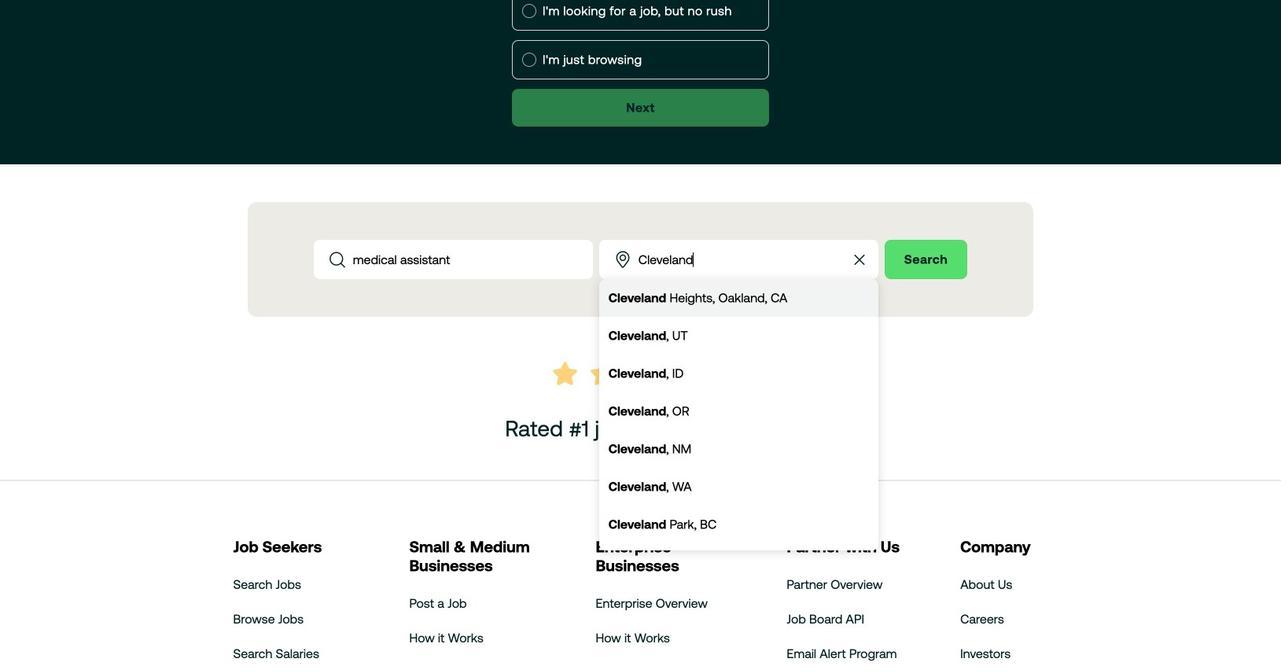 Task type: locate. For each thing, give the bounding box(es) containing it.
list box
[[599, 279, 879, 582]]

None field
[[314, 240, 593, 279], [599, 240, 879, 582], [599, 240, 879, 582]]

clear image
[[851, 250, 869, 269]]

None radio
[[523, 4, 537, 18], [523, 53, 537, 67], [523, 4, 537, 18], [523, 53, 537, 67]]

none field search job title or keyword
[[314, 240, 593, 279]]

option
[[599, 544, 879, 582]]



Task type: describe. For each thing, give the bounding box(es) containing it.
Search job title or keyword text field
[[353, 241, 593, 279]]

Search location or remote text field
[[639, 241, 835, 279]]



Task type: vqa. For each thing, say whether or not it's contained in the screenshot.
ZipRecruiter image
no



